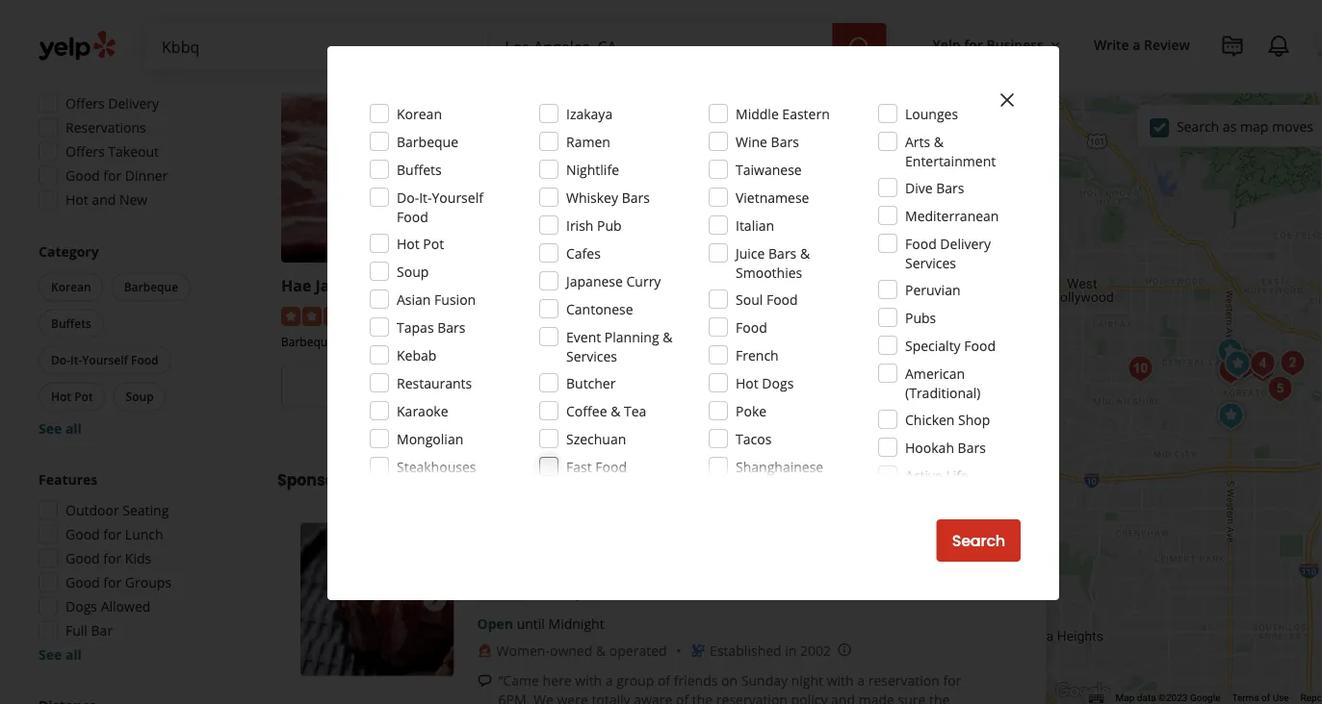 Task type: locate. For each thing, give the bounding box(es) containing it.
hot pot up asian
[[397, 235, 444, 253]]

do-it-yourself food
[[397, 188, 483, 226], [51, 353, 158, 369]]

barbeque, korean down 'songhak'
[[772, 335, 869, 351]]

women-
[[496, 643, 550, 661]]

1 horizontal spatial search
[[1177, 117, 1219, 136]]

barbeque button up do-it-yourself food button
[[111, 274, 191, 302]]

with right night
[[827, 672, 854, 691]]

1 horizontal spatial open
[[577, 409, 613, 427]]

whiskey bars
[[566, 188, 650, 207]]

1 horizontal spatial view business
[[833, 377, 940, 398]]

0 horizontal spatial search
[[952, 531, 1005, 552]]

barbeque, for hae
[[281, 335, 337, 351]]

for for dinner
[[103, 167, 122, 185]]

search button
[[937, 520, 1021, 562]]

yelp for business button
[[925, 27, 1071, 62]]

0 horizontal spatial open
[[477, 616, 513, 634]]

bars for dive bars
[[936, 179, 964, 197]]

with up were
[[575, 672, 602, 691]]

0 horizontal spatial business
[[383, 377, 449, 398]]

0 horizontal spatial do-
[[51, 353, 70, 369]]

reservation up sure
[[868, 672, 940, 691]]

map
[[1240, 117, 1269, 136]]

0 horizontal spatial with
[[575, 672, 602, 691]]

1 vertical spatial pot
[[74, 390, 93, 405]]

bars down fusion
[[437, 318, 466, 337]]

1 vertical spatial services
[[566, 347, 617, 365]]

16 established in v2 image
[[691, 644, 706, 660]]

2 view from the left
[[833, 377, 870, 398]]

0 horizontal spatial view business
[[343, 377, 449, 398]]

0 horizontal spatial barbeque
[[124, 280, 178, 296]]

0 vertical spatial group
[[33, 39, 239, 216]]

korean button up the open until midnight
[[477, 585, 526, 604]]

0 horizontal spatial delivery
[[108, 95, 159, 113]]

food up 'soup' button
[[131, 353, 158, 369]]

hot pot
[[397, 235, 444, 253], [51, 390, 93, 405]]

food down mediterranean
[[905, 235, 937, 253]]

1 horizontal spatial do-it-yourself food
[[397, 188, 483, 226]]

midnight
[[404, 409, 460, 427], [894, 409, 950, 427], [548, 616, 604, 634]]

1 view from the left
[[343, 377, 379, 398]]

business for hae jang chon
[[383, 377, 449, 398]]

1 view business from the left
[[343, 377, 449, 398]]

barbeque button up the open until midnight
[[534, 585, 598, 604]]

1 good from the top
[[65, 167, 100, 185]]

&
[[934, 132, 944, 151], [800, 244, 810, 262], [663, 328, 673, 346], [611, 402, 621, 420], [596, 643, 606, 661]]

see all down the full
[[39, 647, 82, 665]]

shanghainese
[[736, 458, 824, 476]]

koreatown
[[605, 586, 674, 604]]

food up asian
[[397, 208, 428, 226]]

hot pot down do-it-yourself food button
[[51, 390, 93, 405]]

1 horizontal spatial a
[[857, 672, 865, 691]]

services inside event planning & services
[[566, 347, 617, 365]]

until midnight up hookah
[[863, 409, 950, 427]]

1 horizontal spatial and
[[831, 692, 855, 705]]

3 good from the top
[[65, 550, 100, 569]]

& right owned at left bottom
[[596, 643, 606, 661]]

see all button for category
[[39, 420, 82, 439]]

prime k bbq image
[[1212, 335, 1250, 373]]

for for kids
[[103, 550, 122, 569]]

1 vertical spatial korean button
[[477, 585, 526, 604]]

services inside food delivery services
[[905, 254, 956, 272]]

1 vertical spatial see all button
[[39, 647, 82, 665]]

0 vertical spatial see
[[39, 420, 62, 439]]

group containing category
[[35, 243, 239, 439]]

0 horizontal spatial it-
[[70, 353, 82, 369]]

korean
[[397, 104, 442, 123], [843, 276, 899, 297], [51, 280, 91, 296], [340, 335, 379, 351], [585, 335, 624, 351], [830, 335, 869, 351], [481, 587, 523, 603]]

nightlife
[[566, 160, 619, 179]]

0 vertical spatial and
[[92, 191, 116, 209]]

delivery for food delivery services
[[940, 235, 991, 253]]

planning
[[605, 328, 659, 346]]

0 vertical spatial search
[[1177, 117, 1219, 136]]

(397
[[906, 306, 933, 325]]

1 horizontal spatial services
[[905, 254, 956, 272]]

0 vertical spatial services
[[905, 254, 956, 272]]

4:23
[[136, 71, 163, 89]]

search
[[1177, 117, 1219, 136], [952, 531, 1005, 552]]

good up hot and new
[[65, 167, 100, 185]]

group
[[33, 39, 239, 216], [35, 243, 239, 439], [33, 471, 239, 665]]

dogs up the full
[[65, 599, 97, 617]]

of up aware
[[658, 672, 670, 691]]

see all button down hot pot button
[[39, 420, 82, 439]]

0 vertical spatial soup
[[397, 262, 429, 281]]

of left the the
[[676, 692, 689, 705]]

& inside event planning & services
[[663, 328, 673, 346]]

business up chicken
[[873, 377, 940, 398]]

google image
[[1051, 680, 1115, 705]]

1 vertical spatial pm
[[686, 409, 706, 427]]

1 vertical spatial offers
[[65, 143, 105, 161]]

1 vertical spatial all
[[65, 647, 82, 665]]

barbeque
[[397, 132, 458, 151], [124, 280, 178, 296], [538, 587, 594, 603]]

yourself inside search dialog
[[432, 188, 483, 207]]

food inside button
[[131, 353, 158, 369]]

1 horizontal spatial reservation
[[868, 672, 940, 691]]

pot up asian fusion
[[423, 235, 444, 253]]

1 vertical spatial delivery
[[940, 235, 991, 253]]

1 horizontal spatial korean button
[[477, 585, 526, 604]]

barbeque, korean for to
[[526, 335, 624, 351]]

1 vertical spatial yourself
[[82, 353, 128, 369]]

1 horizontal spatial view business link
[[772, 366, 1002, 408]]

pm inside group
[[166, 71, 186, 89]]

dive bars
[[905, 179, 964, 197]]

1 horizontal spatial view
[[833, 377, 870, 398]]

1 vertical spatial hot pot
[[51, 390, 93, 405]]

dogs inside group
[[65, 599, 97, 617]]

and left made on the right bottom
[[831, 692, 855, 705]]

reviews)
[[449, 306, 501, 325], [694, 306, 746, 325], [937, 306, 988, 325]]

hae jang chon
[[281, 276, 392, 297]]

1 horizontal spatial barbeque button
[[534, 585, 598, 604]]

2 good from the top
[[65, 526, 100, 545]]

& down (4.1k
[[663, 328, 673, 346]]

1 vertical spatial do-
[[51, 353, 70, 369]]

until midnight up mongolian
[[372, 409, 460, 427]]

& for juice bars & smoothies
[[800, 244, 810, 262]]

2 horizontal spatial reviews)
[[937, 306, 988, 325]]

0 horizontal spatial buffets
[[51, 316, 91, 332]]

sponsored
[[277, 470, 361, 492]]

chicken shop
[[905, 411, 990, 429]]

view left restaurants
[[343, 377, 379, 398]]

entertainment
[[905, 152, 996, 170]]

hot down good for dinner
[[65, 191, 88, 209]]

asian fusion
[[397, 290, 476, 309]]

0 vertical spatial pot
[[423, 235, 444, 253]]

reservation down "sunday" at the bottom of page
[[716, 692, 788, 705]]

do-it-yourself food button
[[39, 347, 171, 376]]

3 barbeque, from the left
[[772, 335, 827, 351]]

business up the karaoke
[[383, 377, 449, 398]]

business for songhak korean bbq
[[873, 377, 940, 398]]

dogs down french
[[762, 374, 794, 392]]

delivery
[[108, 95, 159, 113], [940, 235, 991, 253]]

event
[[566, 328, 601, 346]]

1 barbeque, from the left
[[281, 335, 337, 351]]

butcher
[[566, 374, 616, 392]]

1 horizontal spatial midnight
[[548, 616, 604, 634]]

bars
[[771, 132, 799, 151], [936, 179, 964, 197], [622, 188, 650, 207], [769, 244, 797, 262], [437, 318, 466, 337], [958, 439, 986, 457]]

2 all from the top
[[65, 647, 82, 665]]

soowon galbi kbbq restaurant image
[[1261, 370, 1299, 409]]

view business
[[343, 377, 449, 398], [833, 377, 940, 398]]

korean inside search dialog
[[397, 104, 442, 123]]

2 view business from the left
[[833, 377, 940, 398]]

buffets button
[[39, 310, 104, 339]]

lounges
[[905, 104, 958, 123]]

bar
[[91, 623, 113, 641]]

until
[[372, 409, 400, 427], [616, 409, 644, 427], [863, 409, 891, 427], [517, 616, 545, 634]]

2 horizontal spatial a
[[1133, 35, 1141, 53]]

1 horizontal spatial pot
[[423, 235, 444, 253]]

barbeque, down 4.1 star rating image
[[281, 335, 337, 351]]

0 horizontal spatial hot pot
[[51, 390, 93, 405]]

close image
[[996, 89, 1019, 112]]

bars down entertainment
[[936, 179, 964, 197]]

korean button down category
[[39, 274, 104, 302]]

0 horizontal spatial barbeque button
[[111, 274, 191, 302]]

lunch
[[125, 526, 163, 545]]

2 with from the left
[[827, 672, 854, 691]]

hot down do-it-yourself food button
[[51, 390, 71, 405]]

hot pot inside button
[[51, 390, 93, 405]]

izakaya
[[566, 104, 613, 123]]

totally
[[592, 692, 630, 705]]

0 vertical spatial do-it-yourself food
[[397, 188, 483, 226]]

view business for chon
[[343, 377, 449, 398]]

midnight up hookah
[[894, 409, 950, 427]]

view business up chicken
[[833, 377, 940, 398]]

info icon image
[[837, 643, 852, 659], [837, 643, 852, 659]]

bars up 'smoothies'
[[769, 244, 797, 262]]

food down szechuan
[[595, 458, 627, 476]]

all down the full
[[65, 647, 82, 665]]

view for korean
[[833, 377, 870, 398]]

1 horizontal spatial delivery
[[940, 235, 991, 253]]

services up bbq
[[905, 254, 956, 272]]

1 all from the top
[[65, 420, 82, 439]]

songhak
[[772, 276, 839, 297]]

irish
[[566, 216, 594, 235]]

see
[[39, 420, 62, 439], [39, 647, 62, 665]]

groups
[[125, 574, 172, 593]]

repo link
[[1301, 693, 1322, 705]]

1 horizontal spatial soup
[[397, 262, 429, 281]]

hot up poke
[[736, 374, 759, 392]]

until midnight for bbq
[[863, 409, 950, 427]]

barbeque, for road
[[526, 335, 582, 351]]

food down 'smoothies'
[[766, 290, 798, 309]]

midnight up mongolian
[[404, 409, 460, 427]]

soul
[[736, 290, 763, 309]]

bars for juice bars & smoothies
[[769, 244, 797, 262]]

barbeque,
[[281, 335, 337, 351], [526, 335, 582, 351], [772, 335, 827, 351]]

1 vertical spatial see all
[[39, 647, 82, 665]]

2 reviews) from the left
[[694, 306, 746, 325]]

1 horizontal spatial hot pot
[[397, 235, 444, 253]]

and inside "came here with a group of friends on sunday night with a reservation for 6pm. we were totally aware of the reservation policy and made sure th
[[831, 692, 855, 705]]

do-it-yourself food up hot pot button
[[51, 353, 158, 369]]

2 barbeque, korean from the left
[[526, 335, 624, 351]]

bbq
[[903, 276, 936, 297]]

bars up pub
[[622, 188, 650, 207]]

do-it-yourself food up asian fusion
[[397, 188, 483, 226]]

view
[[343, 377, 379, 398], [833, 377, 870, 398]]

search down life
[[952, 531, 1005, 552]]

buffets inside button
[[51, 316, 91, 332]]

juice bars & smoothies
[[736, 244, 810, 282]]

1 vertical spatial open
[[477, 616, 513, 634]]

a up totally
[[606, 672, 613, 691]]

2 view business link from the left
[[772, 366, 1002, 408]]

the
[[692, 692, 713, 705]]

1 horizontal spatial barbeque
[[397, 132, 458, 151]]

good for good for dinner
[[65, 167, 100, 185]]

0 vertical spatial barbeque
[[397, 132, 458, 151]]

view business up the karaoke
[[343, 377, 449, 398]]

1 until midnight from the left
[[372, 409, 460, 427]]

good for lunch
[[65, 526, 163, 545]]

search left as
[[1177, 117, 1219, 136]]

it-
[[419, 188, 432, 207], [70, 353, 82, 369]]

1 vertical spatial barbeque button
[[534, 585, 598, 604]]

1 reviews) from the left
[[449, 306, 501, 325]]

for inside button
[[964, 35, 983, 53]]

a up made on the right bottom
[[857, 672, 865, 691]]

map region
[[1007, 48, 1322, 705]]

delivery inside food delivery services
[[940, 235, 991, 253]]

0 horizontal spatial do-it-yourself food
[[51, 353, 158, 369]]

delivery inside group
[[108, 95, 159, 113]]

1 vertical spatial soup
[[126, 390, 154, 405]]

barbeque, down 3.9 star rating image
[[526, 335, 582, 351]]

korean button
[[39, 274, 104, 302], [477, 585, 526, 604]]

services
[[905, 254, 956, 272], [566, 347, 617, 365]]

3 barbeque, korean from the left
[[772, 335, 869, 351]]

2 horizontal spatial midnight
[[894, 409, 950, 427]]

open up 16 women owned v2 image
[[477, 616, 513, 634]]

mongolian
[[397, 430, 463, 448]]

0 vertical spatial see all
[[39, 420, 82, 439]]

hot inside button
[[51, 390, 71, 405]]

1 horizontal spatial of
[[676, 692, 689, 705]]

pm right 11:30 at the bottom of the page
[[686, 409, 706, 427]]

vietnamese
[[736, 188, 809, 207]]

see all
[[39, 420, 82, 439], [39, 647, 82, 665]]

sponsored results
[[277, 470, 420, 492]]

jjukku jjukku bbq image
[[1244, 350, 1282, 389]]

chicken
[[905, 411, 955, 429]]

until midnight for chon
[[372, 409, 460, 427]]

it- inside search dialog
[[419, 188, 432, 207]]

2 until midnight from the left
[[863, 409, 950, 427]]

barbeque, korean down 3.9 star rating image
[[526, 335, 624, 351]]

hae jang chon image
[[1219, 345, 1257, 384], [1219, 345, 1257, 384], [300, 524, 454, 678]]

view business link down kebab at the left of the page
[[281, 366, 511, 408]]

for for lunch
[[103, 526, 122, 545]]

and inside group
[[92, 191, 116, 209]]

bars down middle eastern on the top
[[771, 132, 799, 151]]

dogs inside search dialog
[[762, 374, 794, 392]]

use
[[1273, 693, 1289, 705]]

0 horizontal spatial yourself
[[82, 353, 128, 369]]

in
[[785, 643, 797, 661]]

1 horizontal spatial barbeque,
[[526, 335, 582, 351]]

1 vertical spatial see
[[39, 647, 62, 665]]

all down hot pot button
[[65, 420, 82, 439]]

view left american
[[833, 377, 870, 398]]

search as map moves
[[1177, 117, 1314, 136]]

1 barbeque, korean from the left
[[281, 335, 379, 351]]

1 horizontal spatial do-
[[397, 188, 419, 207]]

poke
[[736, 402, 767, 420]]

night
[[791, 672, 823, 691]]

pub
[[597, 216, 622, 235]]

barbeque, korean down 4.1 star rating image
[[281, 335, 379, 351]]

0 horizontal spatial midnight
[[404, 409, 460, 427]]

good for good for groups
[[65, 574, 100, 593]]

of left use
[[1262, 693, 1270, 705]]

aware
[[634, 692, 673, 705]]

reviews) down angeles
[[694, 306, 746, 325]]

1 see all button from the top
[[39, 420, 82, 439]]

see all button down the full
[[39, 647, 82, 665]]

1 horizontal spatial reviews)
[[694, 306, 746, 325]]

services down event
[[566, 347, 617, 365]]

& right arts on the right top of the page
[[934, 132, 944, 151]]

0 vertical spatial it-
[[419, 188, 432, 207]]

pm right 4:23
[[166, 71, 186, 89]]

1 horizontal spatial dogs
[[762, 374, 794, 392]]

offers down reservations
[[65, 143, 105, 161]]

view business link up chicken
[[772, 366, 1002, 408]]

offers for offers delivery
[[65, 95, 105, 113]]

soup inside 'soup' button
[[126, 390, 154, 405]]

features
[[39, 471, 98, 490]]

for for business
[[964, 35, 983, 53]]

0 horizontal spatial pm
[[166, 71, 186, 89]]

a right write
[[1133, 35, 1141, 53]]

1 horizontal spatial until midnight
[[863, 409, 950, 427]]

delivery down mediterranean
[[940, 235, 991, 253]]

bars inside juice bars & smoothies
[[769, 244, 797, 262]]

2 see all button from the top
[[39, 647, 82, 665]]

tapas bars
[[397, 318, 466, 337]]

reservation
[[868, 672, 940, 691], [716, 692, 788, 705]]

bars down shop
[[958, 439, 986, 457]]

2 barbeque, from the left
[[526, 335, 582, 351]]

barbeque inside group
[[124, 280, 178, 296]]

4.6
[[883, 306, 903, 325]]

food right specialty
[[964, 337, 996, 355]]

1 horizontal spatial with
[[827, 672, 854, 691]]

offers
[[65, 95, 105, 113], [65, 143, 105, 161]]

0 horizontal spatial reviews)
[[449, 306, 501, 325]]

do-it-yourself food inside button
[[51, 353, 158, 369]]

now
[[648, 377, 681, 398]]

good down good for lunch
[[65, 550, 100, 569]]

3 reviews) from the left
[[937, 306, 988, 325]]

2 horizontal spatial business
[[987, 35, 1044, 53]]

0 vertical spatial dogs
[[762, 374, 794, 392]]

"came
[[498, 672, 539, 691]]

good down outdoor
[[65, 526, 100, 545]]

delivery down 4:23
[[108, 95, 159, 113]]

search inside search button
[[952, 531, 1005, 552]]

and down good for dinner
[[92, 191, 116, 209]]

0 vertical spatial hot pot
[[397, 235, 444, 253]]

& up 'songhak'
[[800, 244, 810, 262]]

1 horizontal spatial barbeque, korean
[[526, 335, 624, 351]]

reviews) right the (5.7k
[[449, 306, 501, 325]]

soup up asian
[[397, 262, 429, 281]]

good for good for kids
[[65, 550, 100, 569]]

2 horizontal spatial barbeque, korean
[[772, 335, 869, 351]]

1 vertical spatial barbeque
[[124, 280, 178, 296]]

1 see all from the top
[[39, 420, 82, 439]]

2 see from the top
[[39, 647, 62, 665]]

2 see all from the top
[[39, 647, 82, 665]]

1 offers from the top
[[65, 95, 105, 113]]

1 vertical spatial and
[[831, 692, 855, 705]]

barbeque, for songhak
[[772, 335, 827, 351]]

0 horizontal spatial view business link
[[281, 366, 511, 408]]

see all for features
[[39, 647, 82, 665]]

for for groups
[[103, 574, 122, 593]]

2 vertical spatial barbeque
[[538, 587, 594, 603]]

open
[[577, 409, 613, 427], [477, 616, 513, 634]]

1 vertical spatial buffets
[[51, 316, 91, 332]]

see all down hot pot button
[[39, 420, 82, 439]]

yourself inside button
[[82, 353, 128, 369]]

gangnam station korean bbq image
[[1212, 352, 1250, 391]]

offers up reservations
[[65, 95, 105, 113]]

1 see from the top
[[39, 420, 62, 439]]

4 good from the top
[[65, 574, 100, 593]]

1 view business link from the left
[[281, 366, 511, 408]]

1 vertical spatial do-it-yourself food
[[51, 353, 158, 369]]

next image
[[423, 589, 446, 612]]

reviews) up specialty food
[[937, 306, 988, 325]]

coffee & tea
[[566, 402, 647, 420]]

review
[[1144, 35, 1190, 53]]

business left '16 chevron down v2' image
[[987, 35, 1044, 53]]

category
[[39, 243, 99, 261]]

dinner
[[125, 167, 168, 185]]

pot down do-it-yourself food button
[[74, 390, 93, 405]]

2 horizontal spatial barbeque
[[538, 587, 594, 603]]

1 horizontal spatial it-
[[419, 188, 432, 207]]

0 vertical spatial delivery
[[108, 95, 159, 113]]

view business link for chon
[[281, 366, 511, 408]]

pot inside button
[[74, 390, 93, 405]]

search for search
[[952, 531, 1005, 552]]

view business link
[[281, 366, 511, 408], [772, 366, 1002, 408]]

0 vertical spatial pm
[[166, 71, 186, 89]]

hae
[[281, 276, 311, 297]]

1 horizontal spatial buffets
[[397, 160, 442, 179]]

16 women owned v2 image
[[477, 644, 493, 660]]

open up szechuan
[[577, 409, 613, 427]]

1 vertical spatial reservation
[[716, 692, 788, 705]]

None search field
[[146, 23, 890, 69]]

& inside juice bars & smoothies
[[800, 244, 810, 262]]

fusion
[[434, 290, 476, 309]]

barbeque, up hot dogs
[[772, 335, 827, 351]]

2 offers from the top
[[65, 143, 105, 161]]

soup down do-it-yourself food button
[[126, 390, 154, 405]]

midnight up owned at left bottom
[[548, 616, 604, 634]]

0 horizontal spatial soup
[[126, 390, 154, 405]]

0 horizontal spatial services
[[566, 347, 617, 365]]

2 horizontal spatial barbeque,
[[772, 335, 827, 351]]

0 vertical spatial do-
[[397, 188, 419, 207]]

hot up asian
[[397, 235, 420, 253]]

good up dogs allowed
[[65, 574, 100, 593]]



Task type: vqa. For each thing, say whether or not it's contained in the screenshot.
the rightmost Bridal hair services
no



Task type: describe. For each thing, give the bounding box(es) containing it.
mediterranean
[[905, 207, 999, 225]]

order now
[[602, 377, 681, 398]]

terms of use link
[[1232, 693, 1289, 705]]

songhak korean bbq link
[[772, 276, 936, 297]]

were
[[557, 692, 588, 705]]

view business link for bbq
[[772, 366, 1002, 408]]

©2023
[[1159, 693, 1188, 705]]

restaurants
[[397, 374, 472, 392]]

sure
[[898, 692, 926, 705]]

data
[[1137, 693, 1156, 705]]

16 chevron down v2 image
[[1048, 37, 1063, 53]]

moves
[[1272, 117, 1314, 136]]

all for category
[[65, 420, 82, 439]]

all for features
[[65, 647, 82, 665]]

& for women-owned & operated
[[596, 643, 606, 661]]

until down the order
[[616, 409, 644, 427]]

ramen
[[566, 132, 610, 151]]

songhak korean bbq image
[[1211, 333, 1249, 371]]

order now link
[[526, 366, 756, 408]]

road to seoul - los angeles
[[526, 276, 737, 297]]

policy
[[791, 692, 828, 705]]

tapas
[[397, 318, 434, 337]]

1 with from the left
[[575, 672, 602, 691]]

previous image
[[308, 589, 331, 612]]

jang
[[315, 276, 349, 297]]

pubs
[[905, 309, 936, 327]]

reservations
[[65, 119, 146, 137]]

midnight for songhak korean bbq
[[894, 409, 950, 427]]

los
[[647, 276, 673, 297]]

midnight for hae jang chon
[[404, 409, 460, 427]]

bars for wine bars
[[771, 132, 799, 151]]

hot pot inside search dialog
[[397, 235, 444, 253]]

see for category
[[39, 420, 62, 439]]

bars for tapas bars
[[437, 318, 466, 337]]

see all for category
[[39, 420, 82, 439]]

offers for offers takeout
[[65, 143, 105, 161]]

japanese
[[566, 272, 623, 290]]

italian
[[736, 216, 774, 235]]

allowed
[[101, 599, 151, 617]]

road to seoul - los angeles image
[[1212, 397, 1250, 436]]

view for jang
[[343, 377, 379, 398]]

barbeque, korean for jang
[[281, 335, 379, 351]]

gangnam station korean bbq image
[[1212, 352, 1250, 391]]

11:30
[[648, 409, 682, 427]]

to
[[569, 276, 588, 297]]

dive
[[905, 179, 933, 197]]

owned
[[550, 643, 593, 661]]

chon
[[353, 276, 392, 297]]

0 vertical spatial reservation
[[868, 672, 940, 691]]

wine bars
[[736, 132, 799, 151]]

16 speech v2 image
[[477, 675, 493, 690]]

wine
[[736, 132, 767, 151]]

event planning & services
[[566, 328, 673, 365]]

4.1 star rating image
[[281, 308, 385, 327]]

korean inside "link"
[[481, 587, 523, 603]]

group containing features
[[33, 471, 239, 665]]

open for open until midnight
[[477, 616, 513, 634]]

reviews) for songhak korean bbq
[[937, 306, 988, 325]]

do- inside do-it-yourself food button
[[51, 353, 70, 369]]

friends
[[674, 672, 718, 691]]

good for dinner
[[65, 167, 168, 185]]

user actions element
[[917, 24, 1322, 143]]

road
[[526, 276, 565, 297]]

keyboard shortcuts image
[[1089, 695, 1104, 704]]

business inside yelp for business button
[[987, 35, 1044, 53]]

(5.7k
[[416, 306, 446, 325]]

soup button
[[113, 383, 166, 412]]

good for groups
[[65, 574, 172, 593]]

fast food
[[566, 458, 627, 476]]

japanese curry
[[566, 272, 661, 290]]

results
[[364, 470, 420, 492]]

0 horizontal spatial of
[[658, 672, 670, 691]]

sunday
[[741, 672, 788, 691]]

suggested
[[39, 40, 107, 58]]

bars for whiskey bars
[[622, 188, 650, 207]]

steakhouses
[[397, 458, 476, 476]]

search for search as map moves
[[1177, 117, 1219, 136]]

search image
[[848, 36, 871, 59]]

asian
[[397, 290, 431, 309]]

tea
[[624, 402, 647, 420]]

korean inside group
[[51, 280, 91, 296]]

for inside "came here with a group of friends on sunday night with a reservation for 6pm. we were totally aware of the reservation policy and made sure th
[[943, 672, 961, 691]]

& inside arts & entertainment
[[934, 132, 944, 151]]

dogs allowed
[[65, 599, 151, 617]]

food down soul
[[736, 318, 767, 337]]

good for good for lunch
[[65, 526, 100, 545]]

0 horizontal spatial a
[[606, 672, 613, 691]]

open until 11:30 pm
[[577, 409, 706, 427]]

korean link
[[477, 585, 526, 604]]

slideshow element
[[300, 524, 454, 678]]

until up mongolian
[[372, 409, 400, 427]]

tacos
[[736, 430, 772, 448]]

4.6 (397 reviews)
[[883, 306, 988, 325]]

delivery for offers delivery
[[108, 95, 159, 113]]

write a review
[[1094, 35, 1190, 53]]

1 horizontal spatial pm
[[686, 409, 706, 427]]

hanu korean bbq image
[[1273, 344, 1312, 383]]

food delivery services
[[905, 235, 991, 272]]

food inside food delivery services
[[905, 235, 937, 253]]

made
[[859, 692, 895, 705]]

0 horizontal spatial korean button
[[39, 274, 104, 302]]

2 horizontal spatial of
[[1262, 693, 1270, 705]]

seating
[[123, 502, 169, 521]]

pot inside search dialog
[[423, 235, 444, 253]]

map data ©2023 google
[[1116, 693, 1221, 705]]

see for features
[[39, 647, 62, 665]]

0 vertical spatial barbeque button
[[111, 274, 191, 302]]

arts & entertainment
[[905, 132, 996, 170]]

hae jang chon link
[[281, 276, 392, 297]]

food inside do-it-yourself food
[[397, 208, 428, 226]]

write a review link
[[1086, 27, 1198, 62]]

& left tea
[[611, 402, 621, 420]]

map
[[1116, 693, 1135, 705]]

soup inside search dialog
[[397, 262, 429, 281]]

3.9 star rating image
[[526, 308, 630, 327]]

see all button for features
[[39, 647, 82, 665]]

specialty food
[[905, 337, 996, 355]]

(4.1k reviews)
[[661, 306, 746, 325]]

baekjeong - los angeles image
[[1244, 345, 1282, 384]]

ahgassi gopchang image
[[1225, 346, 1264, 385]]

barbeque, korean for korean
[[772, 335, 869, 351]]

coffee
[[566, 402, 607, 420]]

king chang - la image
[[1225, 346, 1264, 385]]

offers takeout
[[65, 143, 159, 161]]

middle eastern
[[736, 104, 830, 123]]

kids
[[125, 550, 151, 569]]

reviews) for hae jang chon
[[449, 306, 501, 325]]

as
[[1223, 117, 1237, 136]]

barbeque inside search dialog
[[397, 132, 458, 151]]

women-owned & operated
[[496, 643, 667, 661]]

we
[[533, 692, 554, 705]]

do- inside search dialog
[[397, 188, 419, 207]]

it- inside button
[[70, 353, 82, 369]]

curry
[[626, 272, 661, 290]]

(traditional)
[[905, 384, 981, 402]]

until up women-
[[517, 616, 545, 634]]

4.1
[[393, 306, 412, 325]]

16 info v2 image
[[424, 473, 440, 489]]

projects image
[[1221, 35, 1244, 58]]

search dialog
[[0, 0, 1322, 705]]

road to seoul - los angeles image
[[1212, 397, 1250, 436]]

until left chicken
[[863, 409, 891, 427]]

hookah bars
[[905, 439, 986, 457]]

(4.1k
[[661, 306, 691, 325]]

group
[[617, 672, 654, 691]]

arts
[[905, 132, 930, 151]]

group containing suggested
[[33, 39, 239, 216]]

active life
[[905, 467, 969, 485]]

genwa korean bbq mid wilshire image
[[1121, 350, 1160, 389]]

& for event planning & services
[[663, 328, 673, 346]]

taiwanese
[[736, 160, 802, 179]]

smoothies
[[736, 263, 802, 282]]

good for kids
[[65, 550, 151, 569]]

-
[[638, 276, 643, 297]]

specialty
[[905, 337, 961, 355]]

open until midnight
[[477, 616, 604, 634]]

google
[[1190, 693, 1221, 705]]

view business for bbq
[[833, 377, 940, 398]]

4:23 pm
[[136, 71, 186, 89]]

open for open until 11:30 pm
[[577, 409, 613, 427]]

do-it-yourself food inside search dialog
[[397, 188, 483, 226]]

buffets inside search dialog
[[397, 160, 442, 179]]

notifications image
[[1267, 35, 1290, 58]]

bars for hookah bars
[[958, 439, 986, 457]]

shop
[[958, 411, 990, 429]]



